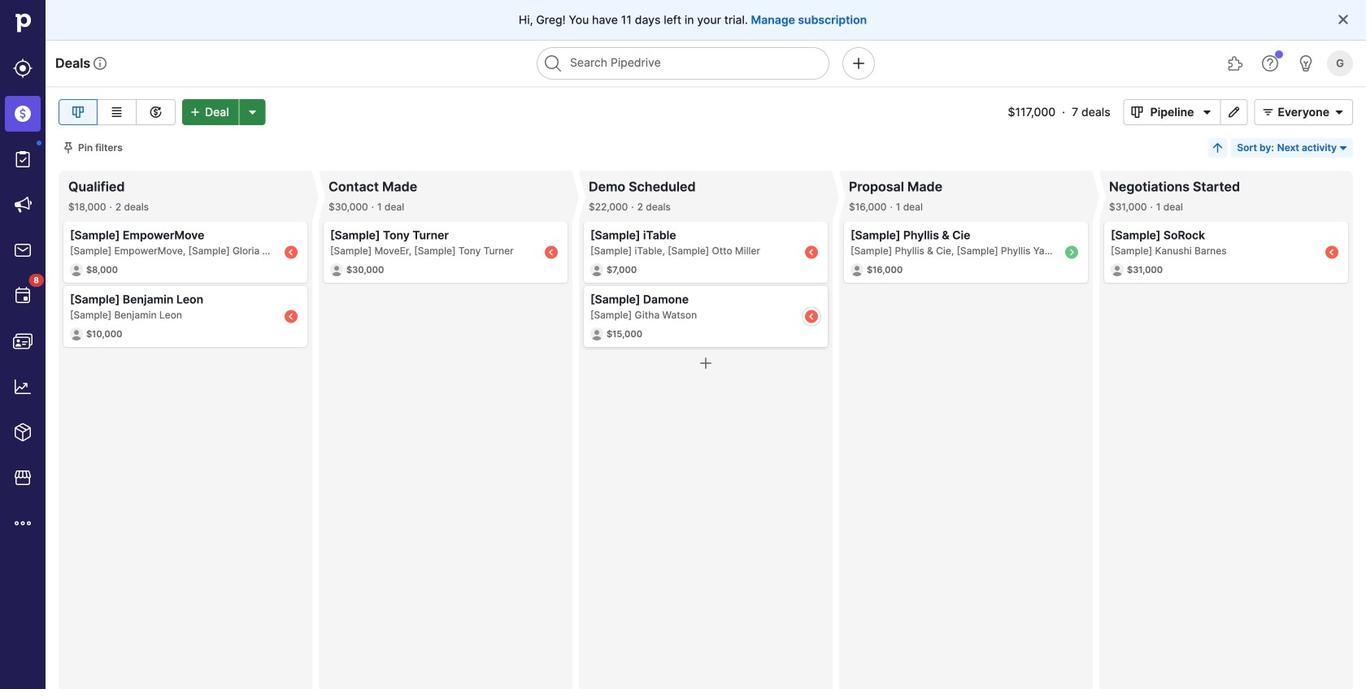 Task type: describe. For each thing, give the bounding box(es) containing it.
color undefined image
[[13, 150, 33, 169]]

deals image
[[13, 104, 33, 124]]

color undefined image
[[13, 286, 33, 306]]

products image
[[13, 423, 33, 442]]

2 horizontal spatial color primary image
[[1197, 106, 1217, 119]]

home image
[[11, 11, 35, 35]]

marketplace image
[[13, 468, 33, 488]]

0 horizontal spatial color primary image
[[696, 354, 716, 373]]

info image
[[94, 57, 107, 70]]

sales inbox image
[[13, 241, 33, 260]]

add deal options image
[[243, 106, 262, 119]]

quick add image
[[849, 54, 868, 73]]

leads image
[[13, 59, 33, 78]]

list image
[[107, 102, 126, 122]]



Task type: locate. For each thing, give the bounding box(es) containing it.
campaigns image
[[13, 195, 33, 215]]

pipeline image
[[68, 102, 88, 122]]

color primary image
[[1128, 106, 1147, 119], [1197, 106, 1217, 119], [696, 354, 716, 373]]

color primary image
[[1337, 13, 1350, 26], [1258, 106, 1278, 119], [1330, 106, 1349, 119], [62, 141, 75, 155], [1337, 141, 1350, 155]]

menu item
[[0, 91, 46, 137]]

Search Pipedrive field
[[537, 47, 829, 80]]

change order image
[[1211, 141, 1224, 155]]

quick help image
[[1260, 54, 1280, 73]]

1 horizontal spatial color primary image
[[1128, 106, 1147, 119]]

more image
[[13, 514, 33, 533]]

insights image
[[13, 377, 33, 397]]

contacts image
[[13, 332, 33, 351]]

forecast image
[[146, 102, 165, 122]]

color primary inverted image
[[185, 106, 205, 119]]

menu
[[0, 0, 46, 690]]

add deal element
[[182, 99, 266, 125]]

sales assistant image
[[1296, 54, 1316, 73]]

edit pipeline image
[[1224, 106, 1244, 119]]



Task type: vqa. For each thing, say whether or not it's contained in the screenshot.
the List image on the top of page
yes



